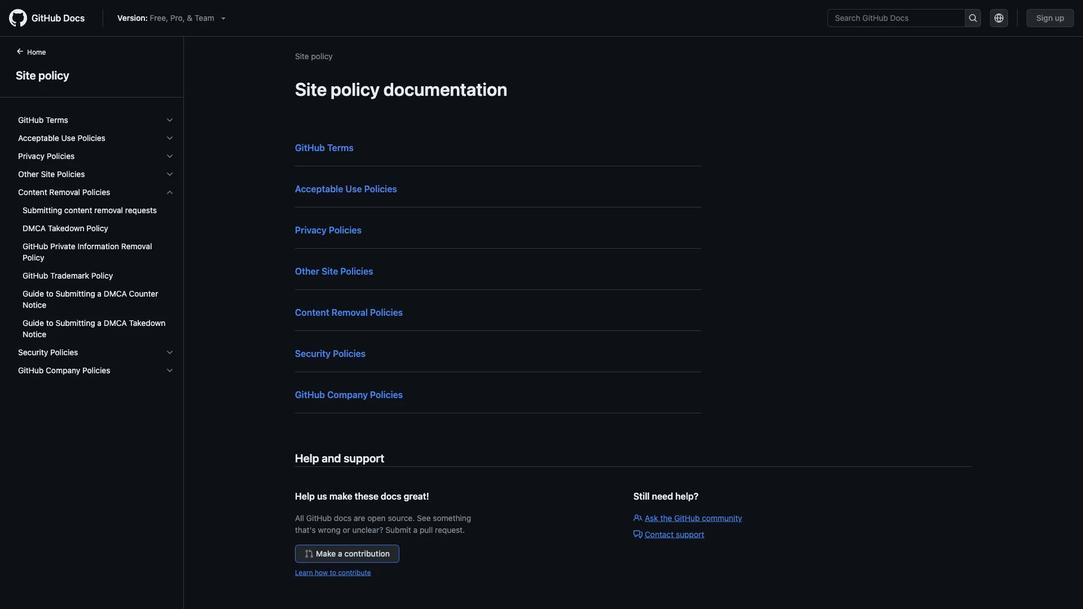 Task type: describe. For each thing, give the bounding box(es) containing it.
1 vertical spatial other
[[295, 266, 319, 277]]

policies inside dropdown button
[[47, 151, 75, 161]]

other site policies inside dropdown button
[[18, 170, 85, 179]]

privacy inside dropdown button
[[18, 151, 45, 161]]

github private information removal policy link
[[14, 238, 179, 267]]

github docs link
[[9, 9, 94, 27]]

github terms link
[[295, 142, 354, 153]]

open
[[367, 513, 386, 523]]

that's
[[295, 525, 316, 535]]

learn
[[295, 569, 313, 577]]

need
[[652, 491, 673, 502]]

removal inside github private information removal policy
[[121, 242, 152, 251]]

privacy policies inside privacy policies dropdown button
[[18, 151, 75, 161]]

guide to submitting a dmca takedown notice link
[[14, 314, 179, 344]]

1 horizontal spatial security policies
[[295, 348, 366, 359]]

removal
[[94, 206, 123, 215]]

contact support link
[[634, 530, 704, 539]]

privacy policies button
[[14, 147, 179, 165]]

learn how to contribute link
[[295, 569, 371, 577]]

still need help?
[[634, 491, 699, 502]]

site inside dropdown button
[[41, 170, 55, 179]]

dmca for guide to submitting a dmca counter notice
[[104, 289, 127, 298]]

0 vertical spatial site policy link
[[295, 51, 333, 61]]

ask the github community link
[[634, 513, 742, 523]]

github company policies link
[[295, 390, 403, 400]]

github trademark policy
[[23, 271, 113, 280]]

select language: current language is english image
[[995, 14, 1004, 23]]

great!
[[404, 491, 429, 502]]

sc 9kayk9 0 image for other site policies
[[165, 170, 174, 179]]

content removal policies element containing submitting content removal requests
[[9, 201, 183, 344]]

other site policies button
[[14, 165, 179, 183]]

contact support
[[645, 530, 704, 539]]

2 vertical spatial to
[[330, 569, 336, 577]]

are
[[354, 513, 365, 523]]

all
[[295, 513, 304, 523]]

terms inside dropdown button
[[46, 115, 68, 125]]

see
[[417, 513, 431, 523]]

policy for dmca takedown policy
[[87, 224, 108, 233]]

Search GitHub Docs search field
[[828, 10, 965, 27]]

submit
[[386, 525, 411, 535]]

acceptable use policies inside dropdown button
[[18, 133, 105, 143]]

help?
[[675, 491, 699, 502]]

still
[[634, 491, 650, 502]]

1 vertical spatial terms
[[327, 142, 354, 153]]

1 vertical spatial acceptable
[[295, 184, 343, 194]]

1 vertical spatial github company policies
[[295, 390, 403, 400]]

site policy inside site policy element
[[16, 68, 69, 82]]

0 vertical spatial support
[[344, 451, 384, 465]]

site policy element
[[0, 46, 184, 608]]

&
[[187, 13, 193, 23]]

team
[[195, 13, 214, 23]]

trademark
[[50, 271, 89, 280]]

1 horizontal spatial use
[[346, 184, 362, 194]]

1 vertical spatial content
[[295, 307, 329, 318]]

source.
[[388, 513, 415, 523]]

0 vertical spatial submitting
[[23, 206, 62, 215]]

0 vertical spatial dmca
[[23, 224, 46, 233]]

policy for the topmost site policy link
[[311, 51, 333, 61]]

make a contribution link
[[295, 545, 400, 563]]

security policies link
[[295, 348, 366, 359]]

help us make these docs great!
[[295, 491, 429, 502]]

or
[[343, 525, 350, 535]]

docs
[[63, 13, 85, 23]]

removal inside dropdown button
[[49, 188, 80, 197]]

site policy documentation
[[295, 78, 508, 100]]

acceptable use policies button
[[14, 129, 179, 147]]

2 horizontal spatial removal
[[332, 307, 368, 318]]

sign
[[1037, 13, 1053, 23]]

guide to submitting a dmca takedown notice
[[23, 319, 166, 339]]

other site policies link
[[295, 266, 373, 277]]

a inside guide to submitting a dmca counter notice
[[97, 289, 102, 298]]

us
[[317, 491, 327, 502]]

a right make
[[338, 549, 342, 559]]

requests
[[125, 206, 157, 215]]

guide to submitting a dmca counter notice
[[23, 289, 158, 310]]

help and support
[[295, 451, 384, 465]]

contribute
[[338, 569, 371, 577]]

help for help us make these docs great!
[[295, 491, 315, 502]]

guide for guide to submitting a dmca counter notice
[[23, 289, 44, 298]]

contact
[[645, 530, 674, 539]]

counter
[[129, 289, 158, 298]]

policies inside dropdown button
[[57, 170, 85, 179]]

1 horizontal spatial acceptable use policies
[[295, 184, 397, 194]]

github inside all github docs are open source. see something that's wrong or unclear? submit a pull request.
[[306, 513, 332, 523]]

policy for the bottom site policy link
[[38, 68, 69, 82]]

these
[[355, 491, 379, 502]]

request.
[[435, 525, 465, 535]]

1 horizontal spatial privacy policies
[[295, 225, 362, 236]]

home link
[[11, 47, 64, 58]]

security policies inside dropdown button
[[18, 348, 78, 357]]

notice for guide to submitting a dmca counter notice
[[23, 300, 46, 310]]

dmca for guide to submitting a dmca takedown notice
[[104, 319, 127, 328]]

github private information removal policy
[[23, 242, 152, 262]]

policy inside github private information removal policy
[[23, 253, 44, 262]]

1 horizontal spatial company
[[327, 390, 368, 400]]

sc 9kayk9 0 image for github company policies
[[165, 366, 174, 375]]

ask
[[645, 513, 658, 523]]

content
[[64, 206, 92, 215]]

other inside other site policies dropdown button
[[18, 170, 39, 179]]

up
[[1055, 13, 1065, 23]]

privacy policies link
[[295, 225, 362, 236]]

sc 9kayk9 0 image for content removal policies
[[165, 188, 174, 197]]

sc 9kayk9 0 image for privacy policies
[[165, 152, 174, 161]]

security policies button
[[14, 344, 179, 362]]

github docs
[[32, 13, 85, 23]]

pull
[[420, 525, 433, 535]]

1 horizontal spatial site policy
[[295, 51, 333, 61]]

github terms inside dropdown button
[[18, 115, 68, 125]]

acceptable inside dropdown button
[[18, 133, 59, 143]]



Task type: vqa. For each thing, say whether or not it's contained in the screenshot.
Personal accounts's Personal
no



Task type: locate. For each thing, give the bounding box(es) containing it.
sc 9kayk9 0 image for github terms
[[165, 116, 174, 125]]

sc 9kayk9 0 image inside privacy policies dropdown button
[[165, 152, 174, 161]]

0 vertical spatial github terms
[[18, 115, 68, 125]]

1 vertical spatial submitting
[[56, 289, 95, 298]]

1 guide from the top
[[23, 289, 44, 298]]

submitting for guide to submitting a dmca takedown notice
[[56, 319, 95, 328]]

contribution
[[344, 549, 390, 559]]

dmca inside guide to submitting a dmca takedown notice
[[104, 319, 127, 328]]

submitting content removal requests link
[[14, 201, 179, 219]]

sc 9kayk9 0 image inside security policies dropdown button
[[165, 348, 174, 357]]

dmca inside guide to submitting a dmca counter notice
[[104, 289, 127, 298]]

github company policies button
[[14, 362, 179, 380]]

docs
[[381, 491, 402, 502], [334, 513, 352, 523]]

0 vertical spatial notice
[[23, 300, 46, 310]]

removal down "requests"
[[121, 242, 152, 251]]

5 sc 9kayk9 0 image from the top
[[165, 366, 174, 375]]

use inside dropdown button
[[61, 133, 75, 143]]

sc 9kayk9 0 image inside github company policies dropdown button
[[165, 366, 174, 375]]

2 vertical spatial policy
[[91, 271, 113, 280]]

github inside github private information removal policy
[[23, 242, 48, 251]]

content inside dropdown button
[[18, 188, 47, 197]]

0 vertical spatial content removal policies
[[18, 188, 110, 197]]

1 horizontal spatial acceptable
[[295, 184, 343, 194]]

1 vertical spatial site policy link
[[14, 67, 170, 84]]

removal down other site policies link
[[332, 307, 368, 318]]

0 horizontal spatial site policy link
[[14, 67, 170, 84]]

0 horizontal spatial security
[[18, 348, 48, 357]]

a inside all github docs are open source. see something that's wrong or unclear? submit a pull request.
[[413, 525, 418, 535]]

0 horizontal spatial privacy policies
[[18, 151, 75, 161]]

1 horizontal spatial removal
[[121, 242, 152, 251]]

content up dmca takedown policy
[[18, 188, 47, 197]]

github company policies down security policies link
[[295, 390, 403, 400]]

guide to submitting a dmca counter notice link
[[14, 285, 179, 314]]

1 vertical spatial guide
[[23, 319, 44, 328]]

github terms up acceptable use policies link
[[295, 142, 354, 153]]

0 vertical spatial company
[[46, 366, 80, 375]]

site
[[295, 51, 309, 61], [16, 68, 36, 82], [295, 78, 327, 100], [41, 170, 55, 179], [322, 266, 338, 277]]

1 vertical spatial removal
[[121, 242, 152, 251]]

help left us
[[295, 491, 315, 502]]

0 horizontal spatial privacy
[[18, 151, 45, 161]]

0 horizontal spatial other site policies
[[18, 170, 85, 179]]

acceptable use policies up the privacy policies link
[[295, 184, 397, 194]]

1 horizontal spatial github terms
[[295, 142, 354, 153]]

content removal policies down other site policies link
[[295, 307, 403, 318]]

security inside dropdown button
[[18, 348, 48, 357]]

to right how
[[330, 569, 336, 577]]

1 vertical spatial company
[[327, 390, 368, 400]]

1 horizontal spatial takedown
[[129, 319, 166, 328]]

terms up acceptable use policies link
[[327, 142, 354, 153]]

submitting inside guide to submitting a dmca takedown notice
[[56, 319, 95, 328]]

1 vertical spatial help
[[295, 491, 315, 502]]

content removal policies inside dropdown button
[[18, 188, 110, 197]]

0 horizontal spatial github terms
[[18, 115, 68, 125]]

terms
[[46, 115, 68, 125], [327, 142, 354, 153]]

dmca takedown policy link
[[14, 219, 179, 238]]

content
[[18, 188, 47, 197], [295, 307, 329, 318]]

1 content removal policies element from the top
[[9, 183, 183, 344]]

sign up
[[1037, 13, 1065, 23]]

support
[[344, 451, 384, 465], [676, 530, 704, 539]]

1 vertical spatial site policy
[[16, 68, 69, 82]]

1 horizontal spatial support
[[676, 530, 704, 539]]

0 vertical spatial use
[[61, 133, 75, 143]]

1 vertical spatial dmca
[[104, 289, 127, 298]]

0 horizontal spatial support
[[344, 451, 384, 465]]

0 horizontal spatial use
[[61, 133, 75, 143]]

and
[[322, 451, 341, 465]]

1 vertical spatial to
[[46, 319, 53, 328]]

unclear?
[[352, 525, 383, 535]]

private
[[50, 242, 75, 251]]

1 horizontal spatial content
[[295, 307, 329, 318]]

information
[[78, 242, 119, 251]]

sc 9kayk9 0 image inside other site policies dropdown button
[[165, 170, 174, 179]]

documentation
[[384, 78, 508, 100]]

site policy link
[[295, 51, 333, 61], [14, 67, 170, 84]]

1 vertical spatial privacy policies
[[295, 225, 362, 236]]

how
[[315, 569, 328, 577]]

a left pull
[[413, 525, 418, 535]]

0 horizontal spatial security policies
[[18, 348, 78, 357]]

0 vertical spatial privacy
[[18, 151, 45, 161]]

company down security policies link
[[327, 390, 368, 400]]

security policies up github company policies link
[[295, 348, 366, 359]]

0 vertical spatial terms
[[46, 115, 68, 125]]

triangle down image
[[219, 14, 228, 23]]

None search field
[[828, 9, 981, 27]]

security policies up github company policies dropdown button
[[18, 348, 78, 357]]

wrong
[[318, 525, 341, 535]]

0 vertical spatial acceptable
[[18, 133, 59, 143]]

policy for github trademark policy
[[91, 271, 113, 280]]

2 vertical spatial dmca
[[104, 319, 127, 328]]

0 horizontal spatial acceptable use policies
[[18, 133, 105, 143]]

2 sc 9kayk9 0 image from the top
[[165, 152, 174, 161]]

1 horizontal spatial content removal policies
[[295, 307, 403, 318]]

0 horizontal spatial terms
[[46, 115, 68, 125]]

support down ask the github community link in the bottom of the page
[[676, 530, 704, 539]]

1 vertical spatial privacy
[[295, 225, 327, 236]]

2 notice from the top
[[23, 330, 46, 339]]

version:
[[117, 13, 148, 23]]

1 horizontal spatial other
[[295, 266, 319, 277]]

company inside github company policies dropdown button
[[46, 366, 80, 375]]

to inside guide to submitting a dmca counter notice
[[46, 289, 53, 298]]

0 vertical spatial policy
[[87, 224, 108, 233]]

guide inside guide to submitting a dmca takedown notice
[[23, 319, 44, 328]]

1 sc 9kayk9 0 image from the top
[[165, 116, 174, 125]]

0 vertical spatial takedown
[[48, 224, 84, 233]]

submitting content removal requests
[[23, 206, 157, 215]]

a
[[97, 289, 102, 298], [97, 319, 102, 328], [413, 525, 418, 535], [338, 549, 342, 559]]

content up security policies link
[[295, 307, 329, 318]]

guide for guide to submitting a dmca takedown notice
[[23, 319, 44, 328]]

submitting up dmca takedown policy
[[23, 206, 62, 215]]

notice
[[23, 300, 46, 310], [23, 330, 46, 339]]

1 horizontal spatial github company policies
[[295, 390, 403, 400]]

acceptable
[[18, 133, 59, 143], [295, 184, 343, 194]]

takedown down counter
[[129, 319, 166, 328]]

0 vertical spatial guide
[[23, 289, 44, 298]]

docs inside all github docs are open source. see something that's wrong or unclear? submit a pull request.
[[334, 513, 352, 523]]

2 vertical spatial submitting
[[56, 319, 95, 328]]

takedown inside guide to submitting a dmca takedown notice
[[129, 319, 166, 328]]

other
[[18, 170, 39, 179], [295, 266, 319, 277]]

1 vertical spatial notice
[[23, 330, 46, 339]]

guide inside guide to submitting a dmca counter notice
[[23, 289, 44, 298]]

policy
[[87, 224, 108, 233], [23, 253, 44, 262], [91, 271, 113, 280]]

notice for guide to submitting a dmca takedown notice
[[23, 330, 46, 339]]

1 vertical spatial support
[[676, 530, 704, 539]]

4 sc 9kayk9 0 image from the top
[[165, 188, 174, 197]]

privacy policies down the acceptable use policies dropdown button
[[18, 151, 75, 161]]

policy inside site policy link
[[38, 68, 69, 82]]

github trademark policy link
[[14, 267, 179, 285]]

to down github trademark policy
[[46, 289, 53, 298]]

notice inside guide to submitting a dmca takedown notice
[[23, 330, 46, 339]]

1 notice from the top
[[23, 300, 46, 310]]

a down guide to submitting a dmca counter notice link
[[97, 319, 102, 328]]

policy
[[311, 51, 333, 61], [38, 68, 69, 82], [331, 78, 380, 100]]

0 vertical spatial sc 9kayk9 0 image
[[165, 116, 174, 125]]

content removal policies link
[[295, 307, 403, 318]]

a down github trademark policy link
[[97, 289, 102, 298]]

help for help and support
[[295, 451, 319, 465]]

make
[[316, 549, 336, 559]]

sc 9kayk9 0 image inside content removal policies dropdown button
[[165, 188, 174, 197]]

submitting down trademark
[[56, 289, 95, 298]]

0 vertical spatial privacy policies
[[18, 151, 75, 161]]

takedown up private
[[48, 224, 84, 233]]

support right and
[[344, 451, 384, 465]]

other site policies up content
[[18, 170, 85, 179]]

sc 9kayk9 0 image for security policies
[[165, 348, 174, 357]]

1 vertical spatial use
[[346, 184, 362, 194]]

removal up content
[[49, 188, 80, 197]]

1 vertical spatial github terms
[[295, 142, 354, 153]]

sc 9kayk9 0 image
[[165, 134, 174, 143], [165, 152, 174, 161], [165, 170, 174, 179], [165, 188, 174, 197], [165, 366, 174, 375]]

sc 9kayk9 0 image for acceptable use policies
[[165, 134, 174, 143]]

acceptable use policies down github terms dropdown button
[[18, 133, 105, 143]]

0 horizontal spatial company
[[46, 366, 80, 375]]

github terms button
[[14, 111, 179, 129]]

the
[[660, 513, 672, 523]]

dmca takedown policy
[[23, 224, 108, 233]]

sc 9kayk9 0 image inside the acceptable use policies dropdown button
[[165, 134, 174, 143]]

1 vertical spatial acceptable use policies
[[295, 184, 397, 194]]

to for guide to submitting a dmca counter notice
[[46, 289, 53, 298]]

1 horizontal spatial security
[[295, 348, 331, 359]]

submitting for guide to submitting a dmca counter notice
[[56, 289, 95, 298]]

0 horizontal spatial removal
[[49, 188, 80, 197]]

policies
[[78, 133, 105, 143], [47, 151, 75, 161], [57, 170, 85, 179], [364, 184, 397, 194], [82, 188, 110, 197], [329, 225, 362, 236], [340, 266, 373, 277], [370, 307, 403, 318], [50, 348, 78, 357], [333, 348, 366, 359], [82, 366, 110, 375], [370, 390, 403, 400]]

0 vertical spatial acceptable use policies
[[18, 133, 105, 143]]

docs up source.
[[381, 491, 402, 502]]

github company policies down security policies dropdown button
[[18, 366, 110, 375]]

1 horizontal spatial site policy link
[[295, 51, 333, 61]]

1 vertical spatial content removal policies
[[295, 307, 403, 318]]

make a contribution
[[316, 549, 390, 559]]

0 horizontal spatial acceptable
[[18, 133, 59, 143]]

0 vertical spatial site policy
[[295, 51, 333, 61]]

2 vertical spatial removal
[[332, 307, 368, 318]]

0 vertical spatial other site policies
[[18, 170, 85, 179]]

2 content removal policies element from the top
[[9, 201, 183, 344]]

1 vertical spatial takedown
[[129, 319, 166, 328]]

a inside guide to submitting a dmca takedown notice
[[97, 319, 102, 328]]

make
[[329, 491, 352, 502]]

takedown
[[48, 224, 84, 233], [129, 319, 166, 328]]

submitting inside guide to submitting a dmca counter notice
[[56, 289, 95, 298]]

to inside guide to submitting a dmca takedown notice
[[46, 319, 53, 328]]

search image
[[969, 14, 978, 23]]

privacy policies up other site policies link
[[295, 225, 362, 236]]

use up the privacy policies link
[[346, 184, 362, 194]]

1 horizontal spatial docs
[[381, 491, 402, 502]]

github company policies inside dropdown button
[[18, 366, 110, 375]]

0 vertical spatial content
[[18, 188, 47, 197]]

0 horizontal spatial content removal policies
[[18, 188, 110, 197]]

ask the github community
[[645, 513, 742, 523]]

2 guide from the top
[[23, 319, 44, 328]]

3 sc 9kayk9 0 image from the top
[[165, 170, 174, 179]]

other site policies down the privacy policies link
[[295, 266, 373, 277]]

submitting
[[23, 206, 62, 215], [56, 289, 95, 298], [56, 319, 95, 328]]

guide
[[23, 289, 44, 298], [23, 319, 44, 328]]

sc 9kayk9 0 image inside github terms dropdown button
[[165, 116, 174, 125]]

0 vertical spatial other
[[18, 170, 39, 179]]

content removal policies up content
[[18, 188, 110, 197]]

1 horizontal spatial privacy
[[295, 225, 327, 236]]

docs up or
[[334, 513, 352, 523]]

github terms up the acceptable use policies dropdown button
[[18, 115, 68, 125]]

learn how to contribute
[[295, 569, 371, 577]]

0 vertical spatial github company policies
[[18, 366, 110, 375]]

policy down github private information removal policy link
[[91, 271, 113, 280]]

0 horizontal spatial content
[[18, 188, 47, 197]]

2 sc 9kayk9 0 image from the top
[[165, 348, 174, 357]]

company down security policies dropdown button
[[46, 366, 80, 375]]

0 horizontal spatial site policy
[[16, 68, 69, 82]]

1 vertical spatial docs
[[334, 513, 352, 523]]

something
[[433, 513, 471, 523]]

0 horizontal spatial other
[[18, 170, 39, 179]]

all github docs are open source. see something that's wrong or unclear? submit a pull request.
[[295, 513, 471, 535]]

notice inside guide to submitting a dmca counter notice
[[23, 300, 46, 310]]

help left and
[[295, 451, 319, 465]]

submitting down guide to submitting a dmca counter notice
[[56, 319, 95, 328]]

1 help from the top
[[295, 451, 319, 465]]

version: free, pro, & team
[[117, 13, 214, 23]]

removal
[[49, 188, 80, 197], [121, 242, 152, 251], [332, 307, 368, 318]]

pro,
[[170, 13, 185, 23]]

policy up github trademark policy
[[23, 253, 44, 262]]

1 sc 9kayk9 0 image from the top
[[165, 134, 174, 143]]

1 vertical spatial other site policies
[[295, 266, 373, 277]]

1 vertical spatial sc 9kayk9 0 image
[[165, 348, 174, 357]]

0 vertical spatial removal
[[49, 188, 80, 197]]

company
[[46, 366, 80, 375], [327, 390, 368, 400]]

0 vertical spatial docs
[[381, 491, 402, 502]]

1 horizontal spatial other site policies
[[295, 266, 373, 277]]

0 horizontal spatial github company policies
[[18, 366, 110, 375]]

policy down submitting content removal requests link
[[87, 224, 108, 233]]

free,
[[150, 13, 168, 23]]

0 vertical spatial help
[[295, 451, 319, 465]]

home
[[27, 48, 46, 56]]

acceptable use policies link
[[295, 184, 397, 194]]

site policy
[[295, 51, 333, 61], [16, 68, 69, 82]]

community
[[702, 513, 742, 523]]

1 horizontal spatial terms
[[327, 142, 354, 153]]

privacy policies
[[18, 151, 75, 161], [295, 225, 362, 236]]

content removal policies button
[[14, 183, 179, 201]]

2 help from the top
[[295, 491, 315, 502]]

sc 9kayk9 0 image
[[165, 116, 174, 125], [165, 348, 174, 357]]

0 horizontal spatial docs
[[334, 513, 352, 523]]

to for guide to submitting a dmca takedown notice
[[46, 319, 53, 328]]

to down guide to submitting a dmca counter notice
[[46, 319, 53, 328]]

github terms
[[18, 115, 68, 125], [295, 142, 354, 153]]

content removal policies element containing content removal policies
[[9, 183, 183, 344]]

use down github terms dropdown button
[[61, 133, 75, 143]]

terms up the acceptable use policies dropdown button
[[46, 115, 68, 125]]

content removal policies
[[18, 188, 110, 197], [295, 307, 403, 318]]

security
[[18, 348, 48, 357], [295, 348, 331, 359]]

sign up link
[[1027, 9, 1074, 27]]

github company policies
[[18, 366, 110, 375], [295, 390, 403, 400]]

content removal policies element
[[9, 183, 183, 344], [9, 201, 183, 344]]

1 vertical spatial policy
[[23, 253, 44, 262]]



